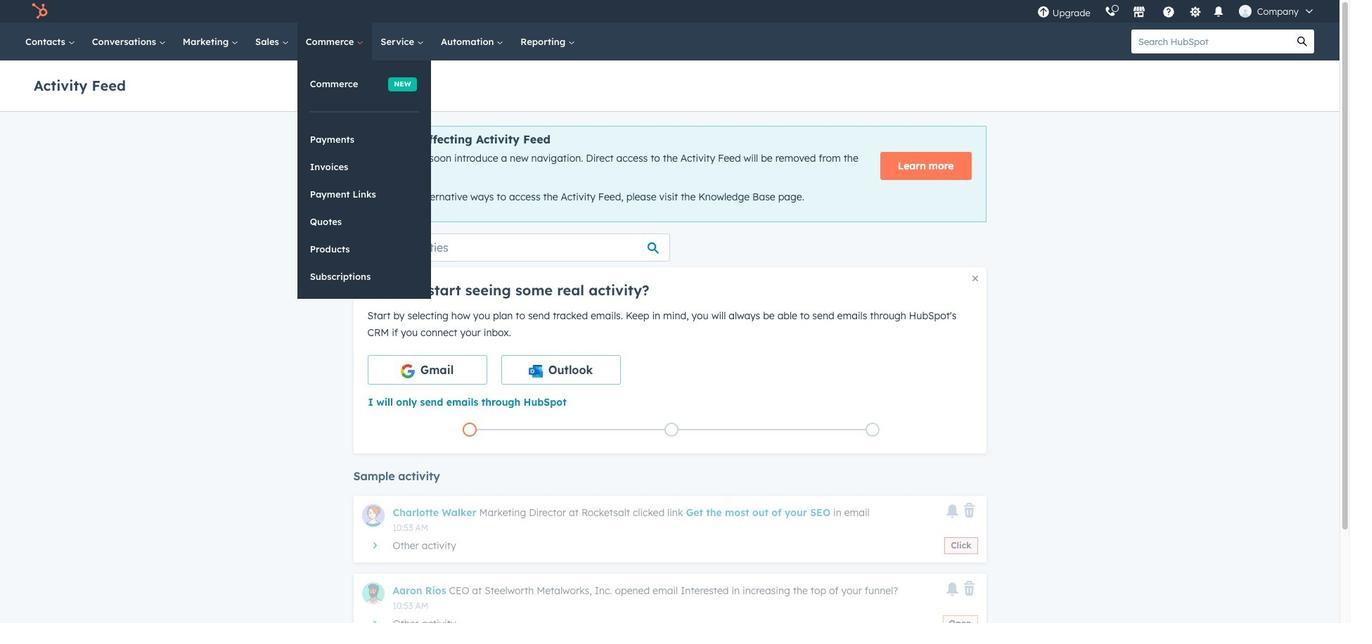 Task type: vqa. For each thing, say whether or not it's contained in the screenshot.
SEARCH ACTIVITIES 'search field'
yes



Task type: locate. For each thing, give the bounding box(es) containing it.
jacob simon image
[[1239, 5, 1252, 18]]

None checkbox
[[501, 355, 621, 385]]

Search HubSpot search field
[[1132, 30, 1291, 53]]

commerce menu
[[297, 60, 431, 299]]

list
[[369, 420, 974, 439]]

None checkbox
[[368, 355, 487, 385]]

menu
[[1030, 0, 1323, 23]]

close image
[[973, 276, 978, 281]]



Task type: describe. For each thing, give the bounding box(es) containing it.
marketplaces image
[[1133, 6, 1146, 19]]

Search activities search field
[[353, 233, 670, 262]]

onboarding.steps.finalstep.title image
[[870, 427, 877, 434]]

onboarding.steps.sendtrackedemailingmail.title image
[[668, 427, 675, 434]]



